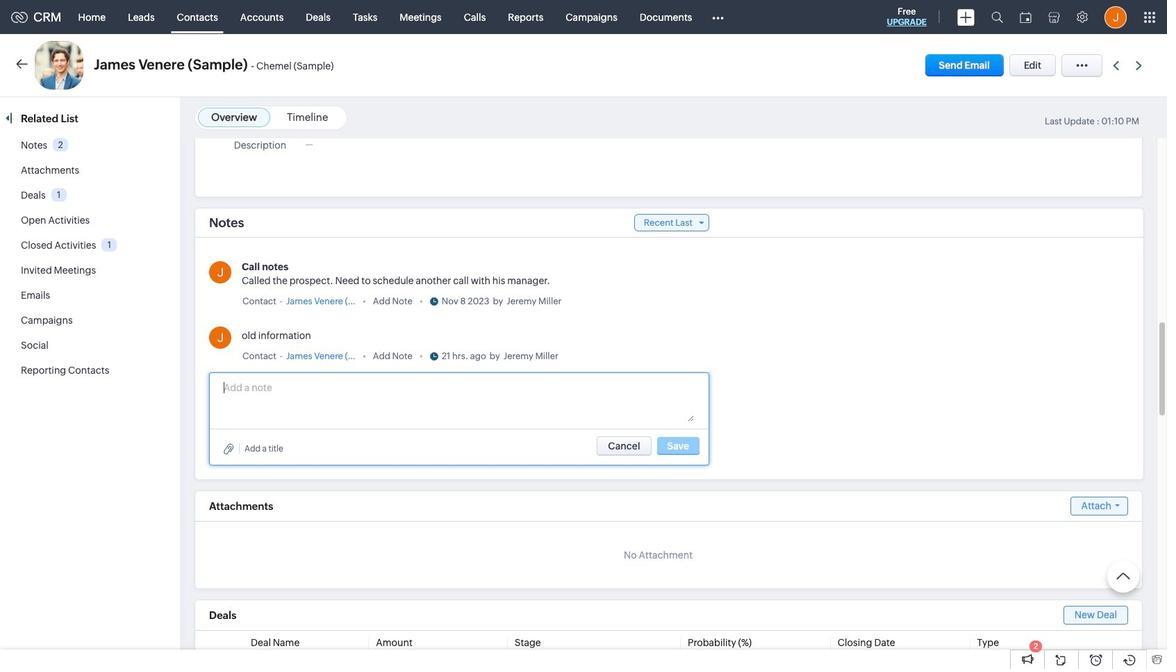 Task type: describe. For each thing, give the bounding box(es) containing it.
next record image
[[1136, 61, 1145, 70]]

Other Modules field
[[704, 6, 734, 28]]

profile image
[[1105, 6, 1127, 28]]

create menu image
[[958, 9, 975, 25]]

profile element
[[1097, 0, 1136, 34]]



Task type: locate. For each thing, give the bounding box(es) containing it.
previous record image
[[1113, 61, 1120, 70]]

search element
[[983, 0, 1012, 34]]

search image
[[992, 11, 1004, 23]]

calendar image
[[1020, 11, 1032, 23]]

None button
[[597, 436, 652, 456]]

logo image
[[11, 11, 28, 23]]

Add a note text field
[[224, 380, 694, 422]]

create menu element
[[949, 0, 983, 34]]



Task type: vqa. For each thing, say whether or not it's contained in the screenshot.
CALENDAR Image
yes



